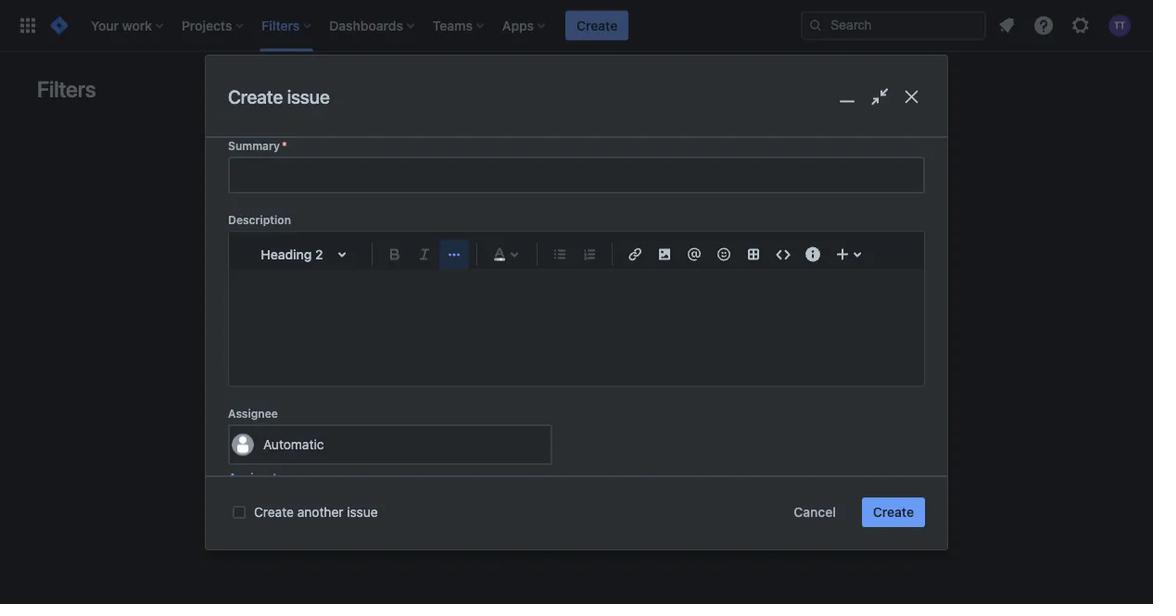 Task type: describe. For each thing, give the bounding box(es) containing it.
more formatting image
[[443, 243, 466, 266]]

search image
[[809, 18, 824, 33]]

summary *
[[228, 139, 287, 152]]

emoji image
[[713, 243, 735, 266]]

discard & close image
[[899, 83, 926, 110]]

cancel
[[794, 505, 836, 520]]

none text field inside create issue dialog
[[230, 158, 924, 192]]

heading
[[261, 247, 312, 262]]

minimize image
[[834, 83, 861, 110]]

assign to me button
[[228, 469, 307, 488]]

link image
[[624, 243, 646, 266]]

create button inside primary element
[[566, 11, 629, 40]]

mention image
[[683, 243, 706, 266]]

create inside primary element
[[577, 18, 618, 33]]

automatic image
[[232, 434, 254, 456]]

0 horizontal spatial issue
[[287, 86, 330, 107]]

1 horizontal spatial issue
[[347, 505, 378, 520]]

heading 2 button
[[248, 234, 364, 275]]

info panel image
[[802, 243, 824, 266]]

cancel button
[[783, 498, 847, 528]]

description
[[228, 214, 291, 227]]

add image, video, or file image
[[654, 243, 676, 266]]

table image
[[743, 243, 765, 266]]

heading 2
[[261, 247, 323, 262]]

another
[[297, 505, 344, 520]]

filters
[[37, 76, 96, 102]]

create issue dialog
[[206, 56, 948, 605]]

me
[[289, 470, 307, 486]]

summary
[[228, 139, 280, 152]]



Task type: vqa. For each thing, say whether or not it's contained in the screenshot.
Site administration Site
no



Task type: locate. For each thing, give the bounding box(es) containing it.
assign to me
[[228, 470, 307, 486]]

code snippet image
[[773, 243, 795, 266]]

0 horizontal spatial create button
[[566, 11, 629, 40]]

create banner
[[0, 0, 1154, 52]]

1 horizontal spatial create button
[[862, 498, 926, 528]]

issue
[[287, 86, 330, 107], [347, 505, 378, 520]]

exit full screen image
[[867, 83, 893, 110]]

None text field
[[230, 158, 924, 192]]

create another issue
[[254, 505, 378, 520]]

to
[[273, 470, 285, 486]]

create button
[[566, 11, 629, 40], [862, 498, 926, 528]]

*
[[282, 139, 287, 152]]

primary element
[[11, 0, 801, 51]]

2
[[315, 247, 323, 262]]

issue up *
[[287, 86, 330, 107]]

assign
[[228, 470, 269, 486]]

assignee
[[228, 407, 278, 420]]

0 vertical spatial create button
[[566, 11, 629, 40]]

issue right the another
[[347, 505, 378, 520]]

create issue
[[228, 86, 330, 107]]

create
[[577, 18, 618, 33], [228, 86, 283, 107], [254, 505, 294, 520], [873, 505, 914, 520]]

automatic
[[263, 437, 324, 453]]

1 vertical spatial issue
[[347, 505, 378, 520]]

jira software image
[[48, 14, 70, 37], [48, 14, 70, 37]]

1 vertical spatial create button
[[862, 498, 926, 528]]

Search field
[[801, 11, 987, 40]]

0 vertical spatial issue
[[287, 86, 330, 107]]



